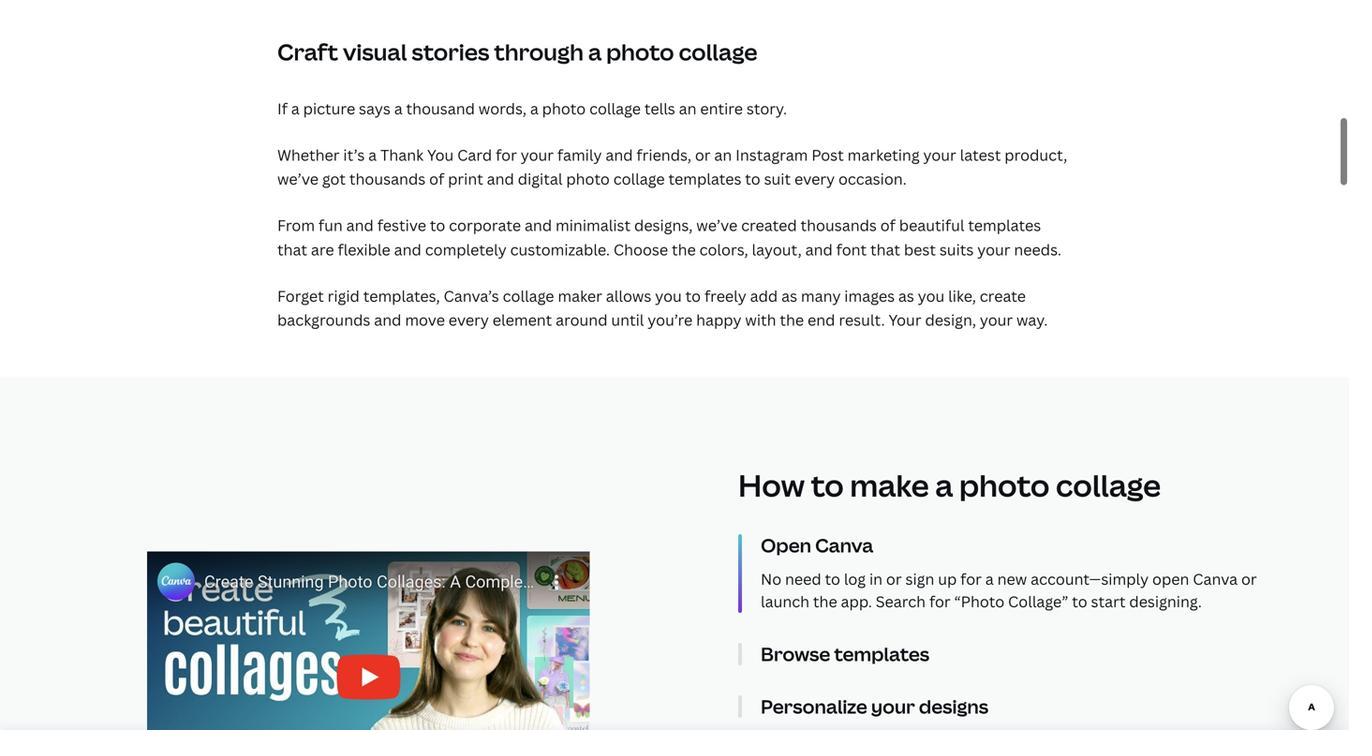 Task type: locate. For each thing, give the bounding box(es) containing it.
created
[[741, 215, 797, 235]]

canva inside no need to log in or sign up for a new account—simply open canva or launch the app. search for "photo collage" to start designing.
[[1193, 569, 1238, 589]]

maker
[[558, 286, 603, 306]]

2 horizontal spatial templates
[[968, 215, 1042, 235]]

from fun and festive to corporate and minimalist designs, we've created thousands of beautiful templates that are flexible and completely customizable. choose the colors, layout, and font that best suits your needs.
[[277, 215, 1062, 259]]

your left designs
[[872, 694, 916, 719]]

and up flexible
[[346, 215, 374, 235]]

0 vertical spatial thousands
[[349, 169, 426, 189]]

we've
[[277, 169, 319, 189], [697, 215, 738, 235]]

and left font
[[806, 239, 833, 259]]

1 horizontal spatial or
[[887, 569, 902, 589]]

like,
[[949, 286, 977, 306]]

browse templates
[[761, 641, 930, 667]]

0 vertical spatial for
[[496, 145, 517, 165]]

2 vertical spatial templates
[[835, 641, 930, 667]]

element
[[493, 310, 552, 330]]

1 horizontal spatial an
[[715, 145, 732, 165]]

colors,
[[700, 239, 749, 259]]

of inside whether it's a thank you card for your family and friends, or an instagram post marketing your latest product, we've got thousands of print and digital photo collage templates to suit every occasion.
[[429, 169, 444, 189]]

your inside forget rigid templates, canva's collage maker allows you to freely add as many images as you like, create backgrounds and move every element around until you're happy with the end result. your design, your way.
[[980, 310, 1013, 330]]

need
[[785, 569, 822, 589]]

1 horizontal spatial that
[[871, 239, 901, 259]]

a
[[588, 36, 602, 67], [291, 98, 300, 119], [394, 98, 403, 119], [530, 98, 539, 119], [369, 145, 377, 165], [936, 465, 954, 506], [986, 569, 994, 589]]

1 vertical spatial every
[[449, 310, 489, 330]]

templates
[[669, 169, 742, 189], [968, 215, 1042, 235], [835, 641, 930, 667]]

the inside no need to log in or sign up for a new account—simply open canva or launch the app. search for "photo collage" to start designing.
[[813, 592, 838, 612]]

that right font
[[871, 239, 901, 259]]

for
[[496, 145, 517, 165], [961, 569, 982, 589], [930, 592, 951, 612]]

you up design,
[[918, 286, 945, 306]]

to
[[745, 169, 761, 189], [430, 215, 445, 235], [686, 286, 701, 306], [811, 465, 844, 506], [825, 569, 841, 589], [1072, 592, 1088, 612]]

an
[[679, 98, 697, 119], [715, 145, 732, 165]]

for inside whether it's a thank you card for your family and friends, or an instagram post marketing your latest product, we've got thousands of print and digital photo collage templates to suit every occasion.
[[496, 145, 517, 165]]

digital
[[518, 169, 563, 189]]

or right the in
[[887, 569, 902, 589]]

collage inside whether it's a thank you card for your family and friends, or an instagram post marketing your latest product, we've got thousands of print and digital photo collage templates to suit every occasion.
[[614, 169, 665, 189]]

1 vertical spatial templates
[[968, 215, 1042, 235]]

minimalist
[[556, 215, 631, 235]]

canva up log
[[816, 532, 874, 558]]

we've up colors,
[[697, 215, 738, 235]]

photo
[[606, 36, 674, 67], [542, 98, 586, 119], [566, 169, 610, 189], [960, 465, 1050, 506]]

of inside from fun and festive to corporate and minimalist designs, we've created thousands of beautiful templates that are flexible and completely customizable. choose the colors, layout, and font that best suits your needs.
[[881, 215, 896, 235]]

1 horizontal spatial canva
[[1193, 569, 1238, 589]]

photo up family
[[542, 98, 586, 119]]

1 horizontal spatial the
[[780, 310, 804, 330]]

0 horizontal spatial or
[[695, 145, 711, 165]]

0 vertical spatial we've
[[277, 169, 319, 189]]

0 horizontal spatial thousands
[[349, 169, 426, 189]]

canva right open
[[1193, 569, 1238, 589]]

or right friends,
[[695, 145, 711, 165]]

1 horizontal spatial as
[[899, 286, 915, 306]]

"photo
[[955, 592, 1005, 612]]

a right says
[[394, 98, 403, 119]]

a left "new"
[[986, 569, 994, 589]]

collage
[[679, 36, 758, 67], [590, 98, 641, 119], [614, 169, 665, 189], [503, 286, 554, 306], [1056, 465, 1161, 506]]

a right "through"
[[588, 36, 602, 67]]

way.
[[1017, 310, 1048, 330]]

and down festive
[[394, 239, 422, 259]]

your inside from fun and festive to corporate and minimalist designs, we've created thousands of beautiful templates that are flexible and completely customizable. choose the colors, layout, and font that best suits your needs.
[[978, 239, 1011, 259]]

completely
[[425, 239, 507, 259]]

friends,
[[637, 145, 692, 165]]

1 horizontal spatial you
[[918, 286, 945, 306]]

account—simply
[[1031, 569, 1149, 589]]

1 vertical spatial we've
[[697, 215, 738, 235]]

no need to log in or sign up for a new account—simply open canva or launch the app. search for "photo collage" to start designing.
[[761, 569, 1257, 612]]

of down you on the left of the page
[[429, 169, 444, 189]]

the down designs,
[[672, 239, 696, 259]]

you
[[655, 286, 682, 306], [918, 286, 945, 306]]

forget rigid templates, canva's collage maker allows you to freely add as many images as you like, create backgrounds and move every element around until you're happy with the end result. your design, your way.
[[277, 286, 1048, 330]]

make
[[850, 465, 929, 506]]

happy
[[696, 310, 742, 330]]

0 horizontal spatial as
[[782, 286, 798, 306]]

1 vertical spatial thousands
[[801, 215, 877, 235]]

every down canva's
[[449, 310, 489, 330]]

0 horizontal spatial canva
[[816, 532, 874, 558]]

your
[[521, 145, 554, 165], [924, 145, 957, 165], [978, 239, 1011, 259], [980, 310, 1013, 330], [872, 694, 916, 719]]

of left beautiful on the top right of page
[[881, 215, 896, 235]]

through
[[494, 36, 584, 67]]

card
[[458, 145, 492, 165]]

your down "create"
[[980, 310, 1013, 330]]

2 vertical spatial for
[[930, 592, 951, 612]]

a inside no need to log in or sign up for a new account—simply open canva or launch the app. search for "photo collage" to start designing.
[[986, 569, 994, 589]]

1 vertical spatial an
[[715, 145, 732, 165]]

1 horizontal spatial every
[[795, 169, 835, 189]]

to right festive
[[430, 215, 445, 235]]

2 vertical spatial the
[[813, 592, 838, 612]]

1 horizontal spatial of
[[881, 215, 896, 235]]

that down from
[[277, 239, 307, 259]]

0 horizontal spatial for
[[496, 145, 517, 165]]

0 vertical spatial the
[[672, 239, 696, 259]]

0 horizontal spatial templates
[[669, 169, 742, 189]]

to left suit
[[745, 169, 761, 189]]

thousands up font
[[801, 215, 877, 235]]

0 vertical spatial every
[[795, 169, 835, 189]]

as up your
[[899, 286, 915, 306]]

1 horizontal spatial thousands
[[801, 215, 877, 235]]

thousands
[[349, 169, 426, 189], [801, 215, 877, 235]]

1 vertical spatial of
[[881, 215, 896, 235]]

the left the end
[[780, 310, 804, 330]]

2 horizontal spatial the
[[813, 592, 838, 612]]

a right it's
[[369, 145, 377, 165]]

an right tells
[[679, 98, 697, 119]]

or right open
[[1242, 569, 1257, 589]]

templates down friends,
[[669, 169, 742, 189]]

the
[[672, 239, 696, 259], [780, 310, 804, 330], [813, 592, 838, 612]]

instagram
[[736, 145, 808, 165]]

1 vertical spatial for
[[961, 569, 982, 589]]

templates inside from fun and festive to corporate and minimalist designs, we've created thousands of beautiful templates that are flexible and completely customizable. choose the colors, layout, and font that best suits your needs.
[[968, 215, 1042, 235]]

2 horizontal spatial or
[[1242, 569, 1257, 589]]

or
[[695, 145, 711, 165], [887, 569, 902, 589], [1242, 569, 1257, 589]]

thousands down thank
[[349, 169, 426, 189]]

0 vertical spatial templates
[[669, 169, 742, 189]]

in
[[870, 569, 883, 589]]

templates up the personalize your designs
[[835, 641, 930, 667]]

that
[[277, 239, 307, 259], [871, 239, 901, 259]]

to left freely
[[686, 286, 701, 306]]

0 horizontal spatial that
[[277, 239, 307, 259]]

1 horizontal spatial templates
[[835, 641, 930, 667]]

the inside forget rigid templates, canva's collage maker allows you to freely add as many images as you like, create backgrounds and move every element around until you're happy with the end result. your design, your way.
[[780, 310, 804, 330]]

you're
[[648, 310, 693, 330]]

0 horizontal spatial of
[[429, 169, 444, 189]]

are
[[311, 239, 334, 259]]

an down entire
[[715, 145, 732, 165]]

from
[[277, 215, 315, 235]]

and up customizable.
[[525, 215, 552, 235]]

tells
[[645, 98, 676, 119]]

as right add on the right top of the page
[[782, 286, 798, 306]]

your right suits
[[978, 239, 1011, 259]]

0 vertical spatial of
[[429, 169, 444, 189]]

0 horizontal spatial you
[[655, 286, 682, 306]]

templates up 'needs.'
[[968, 215, 1042, 235]]

create
[[980, 286, 1026, 306]]

images
[[845, 286, 895, 306]]

0 vertical spatial canva
[[816, 532, 874, 558]]

the left 'app.'
[[813, 592, 838, 612]]

2 that from the left
[[871, 239, 901, 259]]

0 horizontal spatial the
[[672, 239, 696, 259]]

freely
[[705, 286, 747, 306]]

to inside from fun and festive to corporate and minimalist designs, we've created thousands of beautiful templates that are flexible and completely customizable. choose the colors, layout, and font that best suits your needs.
[[430, 215, 445, 235]]

to left log
[[825, 569, 841, 589]]

0 horizontal spatial every
[[449, 310, 489, 330]]

choose
[[614, 239, 668, 259]]

every down post
[[795, 169, 835, 189]]

of
[[429, 169, 444, 189], [881, 215, 896, 235]]

for right card
[[496, 145, 517, 165]]

and down templates,
[[374, 310, 402, 330]]

for right up
[[961, 569, 982, 589]]

0 horizontal spatial we've
[[277, 169, 319, 189]]

up
[[938, 569, 957, 589]]

photo down family
[[566, 169, 610, 189]]

you up you're
[[655, 286, 682, 306]]

until
[[611, 310, 644, 330]]

picture
[[303, 98, 355, 119]]

for down up
[[930, 592, 951, 612]]

open canva button
[[761, 532, 1277, 558]]

as
[[782, 286, 798, 306], [899, 286, 915, 306]]

app.
[[841, 592, 872, 612]]

designing.
[[1130, 592, 1202, 612]]

to right how
[[811, 465, 844, 506]]

1 horizontal spatial we've
[[697, 215, 738, 235]]

0 horizontal spatial an
[[679, 98, 697, 119]]

1 vertical spatial the
[[780, 310, 804, 330]]

we've down whether
[[277, 169, 319, 189]]

and
[[606, 145, 633, 165], [487, 169, 514, 189], [346, 215, 374, 235], [525, 215, 552, 235], [394, 239, 422, 259], [806, 239, 833, 259], [374, 310, 402, 330]]

every
[[795, 169, 835, 189], [449, 310, 489, 330]]

flexible
[[338, 239, 391, 259]]

or inside whether it's a thank you card for your family and friends, or an instagram post marketing your latest product, we've got thousands of print and digital photo collage templates to suit every occasion.
[[695, 145, 711, 165]]

1 vertical spatial canva
[[1193, 569, 1238, 589]]



Task type: vqa. For each thing, say whether or not it's contained in the screenshot.
Case at the top left of the page
no



Task type: describe. For each thing, give the bounding box(es) containing it.
many
[[801, 286, 841, 306]]

2 you from the left
[[918, 286, 945, 306]]

1 that from the left
[[277, 239, 307, 259]]

festive
[[377, 215, 426, 235]]

we've inside whether it's a thank you card for your family and friends, or an instagram post marketing your latest product, we've got thousands of print and digital photo collage templates to suit every occasion.
[[277, 169, 319, 189]]

open canva
[[761, 532, 874, 558]]

forget
[[277, 286, 324, 306]]

thousand
[[406, 98, 475, 119]]

it's
[[343, 145, 365, 165]]

craft
[[277, 36, 338, 67]]

a right words,
[[530, 98, 539, 119]]

canva's
[[444, 286, 499, 306]]

craft visual stories through a photo collage
[[277, 36, 758, 67]]

1 you from the left
[[655, 286, 682, 306]]

design,
[[926, 310, 977, 330]]

if
[[277, 98, 288, 119]]

visual
[[343, 36, 407, 67]]

personalize your designs
[[761, 694, 989, 719]]

collage inside forget rigid templates, canva's collage maker allows you to freely add as many images as you like, create backgrounds and move every element around until you're happy with the end result. your design, your way.
[[503, 286, 554, 306]]

your
[[889, 310, 922, 330]]

says
[[359, 98, 391, 119]]

marketing
[[848, 145, 920, 165]]

browse templates button
[[761, 641, 1277, 667]]

thousands inside whether it's a thank you card for your family and friends, or an instagram post marketing your latest product, we've got thousands of print and digital photo collage templates to suit every occasion.
[[349, 169, 426, 189]]

if a picture says a thousand words, a photo collage tells an entire story.
[[277, 98, 787, 119]]

post
[[812, 145, 844, 165]]

launch
[[761, 592, 810, 612]]

print
[[448, 169, 483, 189]]

whether
[[277, 145, 340, 165]]

a right if
[[291, 98, 300, 119]]

backgrounds
[[277, 310, 371, 330]]

designs
[[919, 694, 989, 719]]

suit
[[764, 169, 791, 189]]

templates inside whether it's a thank you card for your family and friends, or an instagram post marketing your latest product, we've got thousands of print and digital photo collage templates to suit every occasion.
[[669, 169, 742, 189]]

allows
[[606, 286, 652, 306]]

search
[[876, 592, 926, 612]]

and right the print
[[487, 169, 514, 189]]

your up digital
[[521, 145, 554, 165]]

every inside whether it's a thank you card for your family and friends, or an instagram post marketing your latest product, we've got thousands of print and digital photo collage templates to suit every occasion.
[[795, 169, 835, 189]]

photo up tells
[[606, 36, 674, 67]]

family
[[558, 145, 602, 165]]

with
[[745, 310, 777, 330]]

best
[[904, 239, 936, 259]]

collage"
[[1009, 592, 1069, 612]]

beautiful
[[900, 215, 965, 235]]

layout,
[[752, 239, 802, 259]]

open
[[761, 532, 812, 558]]

and inside forget rigid templates, canva's collage maker allows you to freely add as many images as you like, create backgrounds and move every element around until you're happy with the end result. your design, your way.
[[374, 310, 402, 330]]

end
[[808, 310, 836, 330]]

whether it's a thank you card for your family and friends, or an instagram post marketing your latest product, we've got thousands of print and digital photo collage templates to suit every occasion.
[[277, 145, 1068, 189]]

templates,
[[363, 286, 440, 306]]

a inside whether it's a thank you card for your family and friends, or an instagram post marketing your latest product, we've got thousands of print and digital photo collage templates to suit every occasion.
[[369, 145, 377, 165]]

product,
[[1005, 145, 1068, 165]]

needs.
[[1014, 239, 1062, 259]]

photo up the open canva dropdown button
[[960, 465, 1050, 506]]

to inside whether it's a thank you card for your family and friends, or an instagram post marketing your latest product, we've got thousands of print and digital photo collage templates to suit every occasion.
[[745, 169, 761, 189]]

2 as from the left
[[899, 286, 915, 306]]

an inside whether it's a thank you card for your family and friends, or an instagram post marketing your latest product, we've got thousands of print and digital photo collage templates to suit every occasion.
[[715, 145, 732, 165]]

personalize
[[761, 694, 868, 719]]

got
[[322, 169, 346, 189]]

stories
[[412, 36, 490, 67]]

result.
[[839, 310, 885, 330]]

occasion.
[[839, 169, 907, 189]]

personalize your designs button
[[761, 694, 1277, 719]]

you
[[427, 145, 454, 165]]

fun
[[319, 215, 343, 235]]

0 vertical spatial an
[[679, 98, 697, 119]]

1 as from the left
[[782, 286, 798, 306]]

the inside from fun and festive to corporate and minimalist designs, we've created thousands of beautiful templates that are flexible and completely customizable. choose the colors, layout, and font that best suits your needs.
[[672, 239, 696, 259]]

how to make a photo collage
[[739, 465, 1161, 506]]

sign
[[906, 569, 935, 589]]

every inside forget rigid templates, canva's collage maker allows you to freely add as many images as you like, create backgrounds and move every element around until you're happy with the end result. your design, your way.
[[449, 310, 489, 330]]

and right family
[[606, 145, 633, 165]]

a right make
[[936, 465, 954, 506]]

around
[[556, 310, 608, 330]]

browse
[[761, 641, 831, 667]]

new
[[998, 569, 1027, 589]]

start
[[1091, 592, 1126, 612]]

words,
[[479, 98, 527, 119]]

move
[[405, 310, 445, 330]]

latest
[[960, 145, 1001, 165]]

no
[[761, 569, 782, 589]]

how
[[739, 465, 805, 506]]

your left latest
[[924, 145, 957, 165]]

customizable.
[[510, 239, 610, 259]]

suits
[[940, 239, 974, 259]]

to down account—simply
[[1072, 592, 1088, 612]]

photo inside whether it's a thank you card for your family and friends, or an instagram post marketing your latest product, we've got thousands of print and digital photo collage templates to suit every occasion.
[[566, 169, 610, 189]]

font
[[837, 239, 867, 259]]

to inside forget rigid templates, canva's collage maker allows you to freely add as many images as you like, create backgrounds and move every element around until you're happy with the end result. your design, your way.
[[686, 286, 701, 306]]

1 horizontal spatial for
[[930, 592, 951, 612]]

2 horizontal spatial for
[[961, 569, 982, 589]]

rigid
[[328, 286, 360, 306]]

corporate
[[449, 215, 521, 235]]

story.
[[747, 98, 787, 119]]

entire
[[701, 98, 743, 119]]

thank
[[381, 145, 424, 165]]

we've inside from fun and festive to corporate and minimalist designs, we've created thousands of beautiful templates that are flexible and completely customizable. choose the colors, layout, and font that best suits your needs.
[[697, 215, 738, 235]]

thousands inside from fun and festive to corporate and minimalist designs, we've created thousands of beautiful templates that are flexible and completely customizable. choose the colors, layout, and font that best suits your needs.
[[801, 215, 877, 235]]

add
[[750, 286, 778, 306]]

open
[[1153, 569, 1190, 589]]



